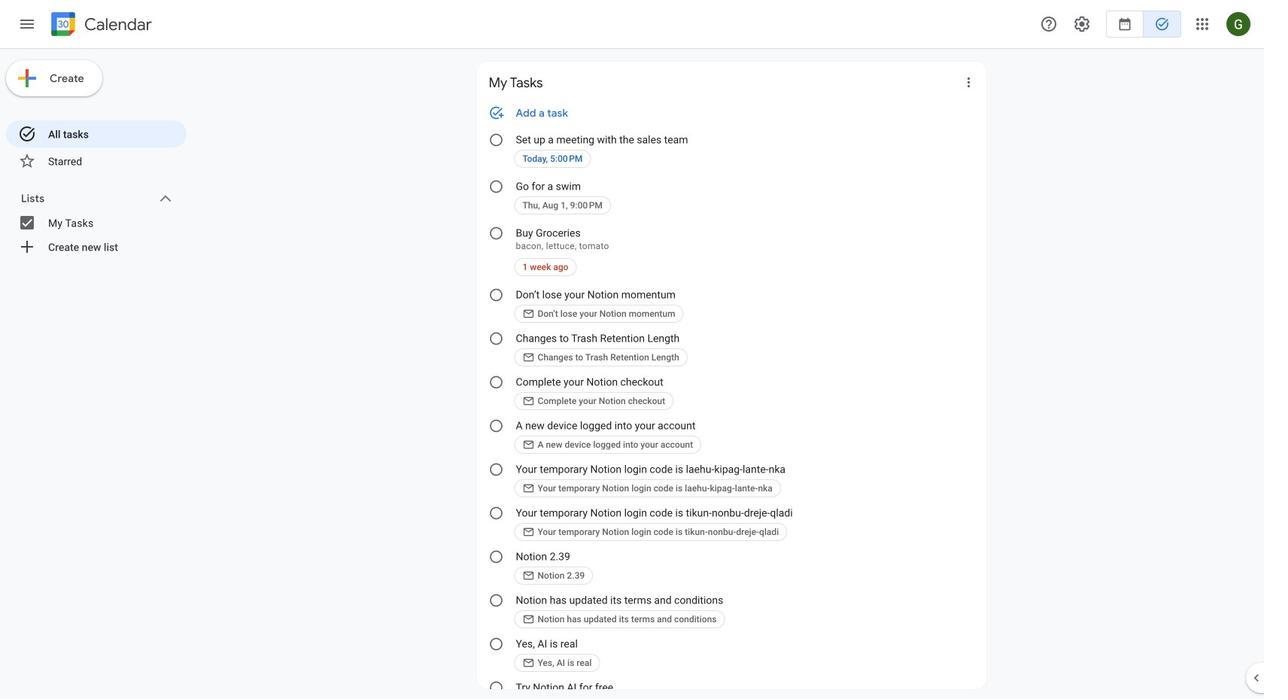 Task type: vqa. For each thing, say whether or not it's contained in the screenshot.
'World Clock'
no



Task type: describe. For each thing, give the bounding box(es) containing it.
tasks sidebar image
[[18, 15, 36, 33]]

calendar element
[[48, 9, 152, 42]]

settings menu image
[[1073, 15, 1091, 33]]



Task type: locate. For each thing, give the bounding box(es) containing it.
heading
[[81, 15, 152, 33]]

support menu image
[[1040, 15, 1058, 33]]

heading inside calendar 'element'
[[81, 15, 152, 33]]



